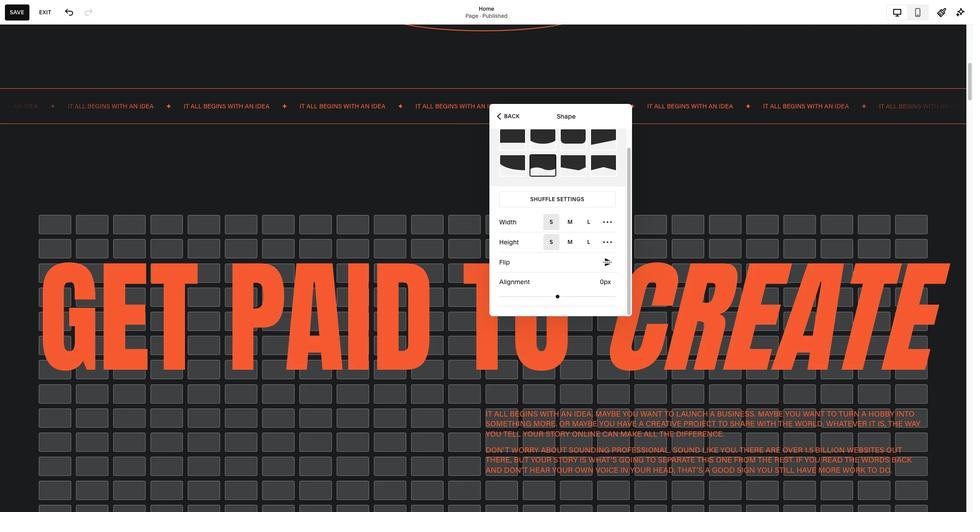 Task type: vqa. For each thing, say whether or not it's contained in the screenshot.
the rightmost Settings
yes



Task type: describe. For each thing, give the bounding box(es) containing it.
soft corners shape image
[[561, 129, 586, 150]]

marketing link
[[15, 87, 99, 98]]

shape
[[557, 112, 576, 120]]

l for height
[[588, 239, 591, 245]]

scalloped shape image
[[500, 155, 525, 176]]

settings link
[[15, 436, 99, 447]]

pointed shape image
[[591, 155, 616, 176]]

contacts
[[15, 103, 45, 112]]

no shape image
[[500, 129, 525, 150]]

settings inside button
[[557, 196, 585, 202]]

shuffle
[[531, 196, 556, 202]]

alignment
[[500, 278, 530, 286]]

Alignment text field
[[600, 277, 613, 287]]

analytics link
[[15, 119, 99, 130]]

published
[[483, 12, 508, 19]]

slanted shape image
[[591, 129, 616, 150]]

asset library
[[15, 420, 59, 429]]

marketing
[[15, 87, 49, 96]]

analytics
[[15, 120, 46, 128]]

save button
[[5, 4, 29, 20]]

s for height
[[550, 239, 554, 245]]

option group for width
[[544, 214, 616, 230]]

library
[[36, 420, 59, 429]]

save
[[10, 9, 24, 15]]

contacts link
[[15, 103, 99, 114]]



Task type: locate. For each thing, give the bounding box(es) containing it.
tab list
[[888, 5, 929, 19]]

m for height
[[568, 239, 573, 245]]

2 l from the top
[[588, 239, 591, 245]]

1 vertical spatial l
[[588, 239, 591, 245]]

0 vertical spatial option group
[[544, 214, 616, 230]]

0 horizontal spatial settings
[[15, 436, 43, 445]]

2 option group from the top
[[544, 234, 616, 250]]

0 vertical spatial l
[[588, 219, 591, 225]]

james
[[35, 482, 52, 488]]

s for width
[[550, 219, 554, 225]]

asset library link
[[15, 420, 99, 431]]

2 m from the top
[[568, 239, 573, 245]]

settings down asset
[[15, 436, 43, 445]]

height
[[500, 238, 519, 246]]

shuffle settings
[[531, 196, 585, 202]]

s
[[550, 219, 554, 225], [550, 239, 554, 245]]

settings
[[557, 196, 585, 202], [15, 436, 43, 445]]

0 vertical spatial m
[[568, 219, 573, 225]]

1 m from the top
[[568, 219, 573, 225]]

l
[[588, 219, 591, 225], [588, 239, 591, 245]]

option group
[[544, 214, 616, 230], [544, 234, 616, 250]]

back
[[504, 113, 520, 119]]

rounded shape image
[[531, 129, 556, 150]]

james peterson james.peterson1902@gmail.com
[[35, 482, 117, 495]]

0 vertical spatial settings
[[557, 196, 585, 202]]

s right height
[[550, 239, 554, 245]]

1 option group from the top
[[544, 214, 616, 230]]

1 vertical spatial settings
[[15, 436, 43, 445]]

back button
[[495, 106, 523, 126]]

option group for height
[[544, 234, 616, 250]]

0 vertical spatial s
[[550, 219, 554, 225]]

settings right shuffle
[[557, 196, 585, 202]]

width
[[500, 218, 517, 226]]

jagged shape image
[[561, 155, 586, 176]]

·
[[480, 12, 481, 19]]

m for width
[[568, 219, 573, 225]]

peterson
[[53, 482, 76, 488]]

1 s from the top
[[550, 219, 554, 225]]

1 horizontal spatial settings
[[557, 196, 585, 202]]

exit button
[[34, 4, 56, 20]]

1 vertical spatial option group
[[544, 234, 616, 250]]

shuffle settings button
[[500, 191, 616, 207]]

2 s from the top
[[550, 239, 554, 245]]

asset
[[15, 420, 34, 429]]

1 vertical spatial m
[[568, 239, 573, 245]]

home
[[479, 5, 495, 12]]

wavy shape image
[[531, 155, 556, 176]]

l for width
[[588, 219, 591, 225]]

1 vertical spatial s
[[550, 239, 554, 245]]

page
[[466, 12, 479, 19]]

Alignment range field
[[500, 287, 616, 306]]

1 l from the top
[[588, 219, 591, 225]]

james.peterson1902@gmail.com
[[35, 489, 117, 495]]

m
[[568, 219, 573, 225], [568, 239, 573, 245]]

flip
[[500, 258, 510, 266]]

s down shuffle settings button
[[550, 219, 554, 225]]

home page · published
[[466, 5, 508, 19]]

exit
[[39, 9, 51, 15]]



